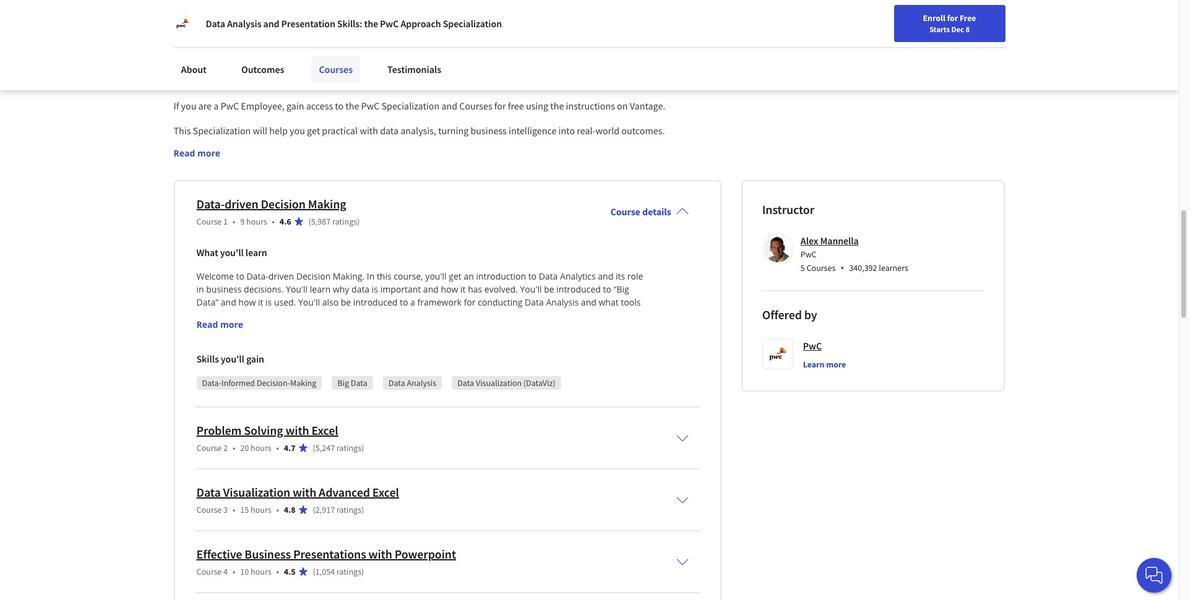 Task type: locate. For each thing, give the bounding box(es) containing it.
) for advanced
[[362, 505, 364, 516]]

story
[[367, 184, 388, 196]]

0 horizontal spatial visualization
[[223, 485, 290, 500]]

with inside this specialization will help you get practical with data analysis, turning business intelligence into real-world outcomes. we'll explore how a combination of better understanding, filtering, and application of data can help you solve problems faster - leading to smarter and more effective decision-making. you'll learn how to use microsoft excel, powerpoint, and other common data analysis and communication tools, and perhaps most importantly, we'll help you to present data to others in a way that gets them engaged in your story and motivated to act.
[[360, 124, 378, 137]]

4.6
[[280, 216, 291, 227]]

"big
[[614, 284, 630, 295]]

act.
[[463, 184, 478, 196]]

) down advanced
[[362, 505, 364, 516]]

1 vertical spatial read
[[197, 319, 218, 331]]

in
[[202, 184, 210, 196], [337, 184, 345, 196], [197, 284, 204, 295], [585, 310, 592, 321]]

get down access
[[307, 124, 320, 137]]

instructions
[[566, 100, 615, 112]]

1 vertical spatial courses
[[460, 100, 493, 112]]

1 horizontal spatial be
[[544, 284, 555, 295]]

practical
[[322, 124, 358, 137]]

1 horizontal spatial of
[[516, 139, 524, 152]]

visualization for (dataviz)
[[476, 378, 522, 389]]

1 vertical spatial -
[[199, 154, 202, 167]]

more up skills you'll gain
[[220, 319, 243, 331]]

1 horizontal spatial for
[[495, 100, 506, 112]]

it
[[461, 284, 466, 295], [258, 297, 263, 308]]

0 horizontal spatial be
[[341, 297, 351, 308]]

hours for business
[[251, 567, 272, 578]]

course details
[[611, 206, 672, 218]]

1 vertical spatial read more button
[[197, 318, 243, 331]]

1 vertical spatial 5
[[801, 262, 805, 274]]

to left work at the bottom left of page
[[552, 310, 560, 321]]

20
[[240, 443, 249, 454]]

knowledge
[[506, 310, 550, 321]]

1 vertical spatial making
[[290, 378, 317, 389]]

) right 5,247
[[362, 443, 364, 454]]

0 vertical spatial 5
[[290, 61, 299, 84]]

business inside this specialization will help you get practical with data analysis, turning business intelligence into real-world outcomes. we'll explore how a combination of better understanding, filtering, and application of data can help you solve problems faster - leading to smarter and more effective decision-making. you'll learn how to use microsoft excel, powerpoint, and other common data analysis and communication tools, and perhaps most importantly, we'll help you to present data to others in a way that gets them engaged in your story and motivated to act.
[[471, 124, 507, 137]]

ratings for excel
[[337, 443, 362, 454]]

learn inside this specialization will help you get practical with data analysis, turning business intelligence into real-world outcomes. we'll explore how a combination of better understanding, filtering, and application of data can help you solve problems faster - leading to smarter and more effective decision-making. you'll learn how to use microsoft excel, powerpoint, and other common data analysis and communication tools, and perhaps most importantly, we'll help you to present data to others in a way that gets them engaged in your story and motivated to act.
[[458, 154, 479, 167]]

data up "that"
[[237, 169, 255, 181]]

pwc left approach
[[380, 17, 399, 30]]

data right pwc "image" at top left
[[206, 17, 225, 30]]

course 3 • 15 hours •
[[197, 505, 279, 516]]

you'll
[[434, 154, 456, 167]]

1,054
[[316, 567, 335, 578]]

4.8
[[284, 505, 296, 516]]

filtering,
[[412, 139, 447, 152]]

for left free
[[495, 100, 506, 112]]

making left big
[[290, 378, 317, 389]]

1 horizontal spatial driven
[[269, 271, 294, 282]]

data right present
[[636, 169, 654, 181]]

making up "5,987"
[[308, 196, 347, 212]]

0 horizontal spatial courses
[[319, 63, 353, 76]]

2 horizontal spatial learn
[[458, 154, 479, 167]]

1 vertical spatial decision
[[296, 271, 331, 282]]

course inside "course details" dropdown button
[[611, 206, 641, 218]]

5
[[290, 61, 299, 84], [801, 262, 805, 274]]

and down problems
[[646, 154, 662, 167]]

• right 3
[[233, 505, 236, 516]]

1 vertical spatial used.
[[321, 310, 343, 321]]

your inside this specialization will help you get practical with data analysis, turning business intelligence into real-world outcomes. we'll explore how a combination of better understanding, filtering, and application of data can help you solve problems faster - leading to smarter and more effective decision-making. you'll learn how to use microsoft excel, powerpoint, and other common data analysis and communication tools, and perhaps most importantly, we'll help you to present data to others in a way that gets them engaged in your story and motivated to act.
[[347, 184, 365, 196]]

setting.
[[234, 323, 264, 334]]

1 horizontal spatial visualization
[[476, 378, 522, 389]]

1 horizontal spatial are
[[261, 310, 274, 321]]

0 vertical spatial learn
[[458, 154, 479, 167]]

1 horizontal spatial it
[[461, 284, 466, 295]]

2 vertical spatial data-
[[202, 378, 222, 389]]

1 horizontal spatial your
[[485, 310, 503, 321]]

•
[[233, 216, 236, 227], [272, 216, 275, 227], [841, 261, 845, 275], [233, 443, 236, 454], [277, 443, 279, 454], [233, 505, 236, 516], [277, 505, 279, 516], [233, 567, 236, 578], [277, 567, 279, 578]]

15
[[240, 505, 249, 516]]

intelligence
[[509, 124, 557, 137]]

0 vertical spatial gain
[[287, 100, 304, 112]]

read more button up the other
[[174, 147, 220, 160]]

course left 4
[[197, 567, 222, 578]]

turning
[[438, 124, 469, 137]]

)
[[357, 216, 360, 227], [362, 443, 364, 454], [362, 505, 364, 516], [362, 567, 364, 578]]

- right the faster
[[199, 154, 202, 167]]

( right 4.7 on the bottom left
[[313, 443, 316, 454]]

data- down skills
[[202, 378, 222, 389]]

0 vertical spatial data-
[[197, 196, 225, 212]]

testimonials link
[[380, 56, 449, 83]]

1 vertical spatial get
[[449, 271, 462, 282]]

about
[[181, 63, 207, 76]]

1 horizontal spatial introduced
[[557, 284, 601, 295]]

) for making
[[357, 216, 360, 227]]

for down has
[[464, 297, 476, 308]]

an
[[464, 271, 474, 282]]

and left the its
[[598, 271, 614, 282]]

2 vertical spatial analysis
[[407, 378, 437, 389]]

0 horizontal spatial gain
[[246, 353, 264, 365]]

business down techniques
[[197, 323, 232, 334]]

to left act.
[[452, 184, 461, 196]]

we'll
[[532, 169, 552, 181]]

more right learn
[[827, 359, 847, 370]]

course for problem solving with excel
[[197, 443, 222, 454]]

analysis,
[[401, 124, 436, 137]]

0 horizontal spatial get
[[307, 124, 320, 137]]

0 vertical spatial get
[[307, 124, 320, 137]]

1 vertical spatial is
[[266, 297, 272, 308]]

0 vertical spatial making
[[308, 196, 347, 212]]

ratings right 1,054
[[337, 567, 362, 578]]

powerpoint,
[[594, 154, 644, 167]]

it left has
[[461, 284, 466, 295]]

0 horizontal spatial the
[[346, 100, 359, 112]]

0 horizontal spatial for
[[464, 297, 476, 308]]

for inside welcome to data-driven decision making. in this course, you'll get an introduction to data analytics and its role in business decisions. you'll learn why data is important and how it has evolved. you'll be introduced to "big data" and how it is used. you'll also be introduced to a framework for conducting data analysis and what tools and techniques are commonly used. finally, you'll have a chance to put your knowledge to work in a simulated business setting.
[[464, 297, 476, 308]]

0 horizontal spatial read
[[174, 147, 195, 159]]

in down communication
[[337, 184, 345, 196]]

course for data-driven decision making
[[197, 216, 222, 227]]

of left "better"
[[310, 139, 318, 152]]

1 horizontal spatial learn
[[310, 284, 331, 295]]

0 horizontal spatial your
[[347, 184, 365, 196]]

read more button for what
[[197, 318, 243, 331]]

read more up the other
[[174, 147, 220, 159]]

0 vertical spatial your
[[347, 184, 365, 196]]

learners
[[879, 262, 909, 274]]

dec
[[952, 24, 965, 34]]

2 vertical spatial for
[[464, 297, 476, 308]]

learn more
[[804, 359, 847, 370]]

course left 3
[[197, 505, 222, 516]]

2 vertical spatial help
[[554, 169, 572, 181]]

framework
[[418, 297, 462, 308]]

conducting
[[478, 297, 523, 308]]

in up data"
[[197, 284, 204, 295]]

get inside this specialization will help you get practical with data analysis, turning business intelligence into real-world outcomes. we'll explore how a combination of better understanding, filtering, and application of data can help you solve problems faster - leading to smarter and more effective decision-making. you'll learn how to use microsoft excel, powerpoint, and other common data analysis and communication tools, and perhaps most importantly, we'll help you to present data to others in a way that gets them engaged in your story and motivated to act.
[[307, 124, 320, 137]]

0 horizontal spatial analysis
[[227, 17, 262, 30]]

making.
[[333, 271, 365, 282]]

2 of from the left
[[516, 139, 524, 152]]

1 horizontal spatial analysis
[[407, 378, 437, 389]]

course left 1
[[197, 216, 222, 227]]

how up techniques
[[239, 297, 256, 308]]

0 vertical spatial help
[[270, 124, 288, 137]]

decision up 4.6
[[261, 196, 306, 212]]

mannella
[[821, 235, 859, 247]]

outcomes link
[[234, 56, 292, 83]]

1 vertical spatial visualization
[[223, 485, 290, 500]]

courses down alex mannella link at the top right of the page
[[807, 262, 836, 274]]

your down communication
[[347, 184, 365, 196]]

1 vertical spatial data-
[[247, 271, 269, 282]]

hours right 9
[[246, 216, 267, 227]]

courses inside alex mannella pwc 5 courses • 340,392 learners
[[807, 262, 836, 274]]

data right big data
[[389, 378, 405, 389]]

of
[[310, 139, 318, 152], [516, 139, 524, 152]]

testimonials
[[388, 63, 442, 76]]

ratings for advanced
[[337, 505, 362, 516]]

data analysis
[[389, 378, 437, 389]]

others
[[174, 184, 200, 196]]

introduction
[[476, 271, 526, 282]]

driven up 9
[[225, 196, 259, 212]]

(dataviz)
[[524, 378, 556, 389]]

to right introduction
[[529, 271, 537, 282]]

1 vertical spatial learn
[[246, 246, 267, 259]]

course left 2
[[197, 443, 222, 454]]

help right we'll
[[554, 169, 572, 181]]

courses link
[[312, 56, 360, 83]]

more down "better"
[[299, 154, 321, 167]]

read down data"
[[197, 319, 218, 331]]

business up application
[[471, 124, 507, 137]]

help up the combination
[[270, 124, 288, 137]]

to right access
[[335, 100, 344, 112]]

gain
[[287, 100, 304, 112], [246, 353, 264, 365]]

are right if
[[198, 100, 212, 112]]

data
[[206, 17, 225, 30], [539, 271, 558, 282], [525, 297, 544, 308], [351, 378, 368, 389], [389, 378, 405, 389], [458, 378, 474, 389], [197, 485, 221, 500]]

introduced up finally,
[[353, 297, 398, 308]]

to left put
[[459, 310, 467, 321]]

5,247
[[316, 443, 335, 454]]

be down why
[[341, 297, 351, 308]]

data- up decisions.
[[247, 271, 269, 282]]

enroll for free starts dec 8
[[924, 12, 977, 34]]

other
[[174, 169, 196, 181]]

0 vertical spatial read more
[[174, 147, 220, 159]]

for up "dec"
[[948, 12, 959, 24]]

more for specialization read more button
[[197, 147, 220, 159]]

engaged
[[299, 184, 335, 196]]

with
[[360, 124, 378, 137], [286, 423, 309, 438], [293, 485, 317, 500], [369, 547, 392, 562]]

- inside this specialization will help you get practical with data analysis, turning business intelligence into real-world outcomes. we'll explore how a combination of better understanding, filtering, and application of data can help you solve problems faster - leading to smarter and more effective decision-making. you'll learn how to use microsoft excel, powerpoint, and other common data analysis and communication tools, and perhaps most importantly, we'll help you to present data to others in a way that gets them engaged in your story and motivated to act.
[[199, 154, 202, 167]]

making for data-driven decision making
[[308, 196, 347, 212]]

1 vertical spatial are
[[261, 310, 274, 321]]

course for effective business presentations with powerpoint
[[197, 567, 222, 578]]

driven up decisions.
[[269, 271, 294, 282]]

decision
[[261, 196, 306, 212], [296, 271, 331, 282]]

0 vertical spatial used.
[[274, 297, 296, 308]]

ratings for with
[[337, 567, 362, 578]]

2 horizontal spatial for
[[948, 12, 959, 24]]

0 horizontal spatial it
[[258, 297, 263, 308]]

3
[[224, 505, 228, 516]]

more inside the learn more button
[[827, 359, 847, 370]]

1 vertical spatial read more
[[197, 319, 243, 331]]

0 horizontal spatial -
[[199, 154, 202, 167]]

None search field
[[176, 8, 474, 33]]

is down decisions.
[[266, 297, 272, 308]]

outcomes
[[241, 63, 284, 76]]

0 vertical spatial excel
[[312, 423, 338, 438]]

business down welcome
[[206, 284, 242, 295]]

read more for what
[[197, 319, 243, 331]]

0 vertical spatial read more button
[[174, 147, 220, 160]]

importantly,
[[479, 169, 530, 181]]

approach
[[401, 17, 441, 30]]

-
[[281, 61, 287, 84], [199, 154, 202, 167]]

0 vertical spatial read
[[174, 147, 195, 159]]

you'll
[[286, 284, 308, 295], [520, 284, 542, 295], [298, 297, 320, 308]]

1 vertical spatial your
[[485, 310, 503, 321]]

to right leading
[[237, 154, 245, 167]]

data analysis and presentation skills: the pwc approach specialization
[[206, 17, 502, 30]]

you down excel,
[[574, 169, 590, 181]]

you'll left have
[[376, 310, 397, 321]]

0 horizontal spatial used.
[[274, 297, 296, 308]]

learn more button
[[804, 358, 847, 371]]

used. down also
[[321, 310, 343, 321]]

that
[[237, 184, 254, 196]]

0 vertical spatial driven
[[225, 196, 259, 212]]

and down data"
[[197, 310, 212, 321]]

you'll
[[220, 246, 244, 259], [426, 271, 447, 282], [376, 310, 397, 321], [221, 353, 244, 365]]

read more down data"
[[197, 319, 243, 331]]

1 of from the left
[[310, 139, 318, 152]]

0 horizontal spatial driven
[[225, 196, 259, 212]]

decision inside welcome to data-driven decision making. in this course, you'll get an introduction to data analytics and its role in business decisions. you'll learn why data is important and how it has evolved. you'll be introduced to "big data" and how it is used. you'll also be introduced to a framework for conducting data analysis and what tools and techniques are commonly used. finally, you'll have a chance to put your knowledge to work in a simulated business setting.
[[296, 271, 331, 282]]

specialization - 5 course series
[[174, 61, 398, 84]]

analytics
[[560, 271, 596, 282]]

learn inside welcome to data-driven decision making. in this course, you'll get an introduction to data analytics and its role in business decisions. you'll learn why data is important and how it has evolved. you'll be introduced to "big data" and how it is used. you'll also be introduced to a framework for conducting data analysis and what tools and techniques are commonly used. finally, you'll have a chance to put your knowledge to work in a simulated business setting.
[[310, 284, 331, 295]]

data left analytics on the top
[[539, 271, 558, 282]]

used. up commonly
[[274, 297, 296, 308]]

0 vertical spatial it
[[461, 284, 466, 295]]

1 vertical spatial for
[[495, 100, 506, 112]]

2 horizontal spatial analysis
[[546, 297, 579, 308]]

is down in
[[372, 284, 378, 295]]

and down tools,
[[390, 184, 406, 196]]

excel right advanced
[[373, 485, 399, 500]]

1 vertical spatial analysis
[[546, 297, 579, 308]]

0 horizontal spatial excel
[[312, 423, 338, 438]]

and up framework
[[423, 284, 439, 295]]

visualization left (dataviz)
[[476, 378, 522, 389]]

chat with us image
[[1145, 566, 1165, 586]]

0 vertical spatial analysis
[[227, 17, 262, 30]]

analysis for data analysis
[[407, 378, 437, 389]]

welcome to data-driven decision making. in this course, you'll get an introduction to data analytics and its role in business decisions. you'll learn why data is important and how it has evolved. you'll be introduced to "big data" and how it is used. you'll also be introduced to a framework for conducting data analysis and what tools and techniques are commonly used. finally, you'll have a chance to put your knowledge to work in a simulated business setting.
[[197, 271, 646, 334]]

0 vertical spatial is
[[372, 284, 378, 295]]

free
[[960, 12, 977, 24]]

4.5
[[284, 567, 296, 578]]

pwc
[[380, 17, 399, 30], [221, 100, 239, 112], [361, 100, 380, 112], [801, 249, 817, 260], [804, 340, 822, 352]]

hours for driven
[[246, 216, 267, 227]]

1 horizontal spatial get
[[449, 271, 462, 282]]

• right 2
[[233, 443, 236, 454]]

a right have
[[421, 310, 425, 321]]

how
[[229, 139, 247, 152], [481, 154, 499, 167], [441, 284, 458, 295], [239, 297, 256, 308]]

skills
[[197, 353, 219, 365]]

instructor
[[763, 202, 815, 217]]

0 vertical spatial -
[[281, 61, 287, 84]]

1 vertical spatial driven
[[269, 271, 294, 282]]

also
[[322, 297, 339, 308]]

hours right 10
[[251, 567, 272, 578]]

1 vertical spatial gain
[[246, 353, 264, 365]]

course for data visualization with advanced excel
[[197, 505, 222, 516]]

read more button for specialization
[[174, 147, 220, 160]]

1 horizontal spatial 5
[[801, 262, 805, 274]]

your down conducting
[[485, 310, 503, 321]]

the
[[364, 17, 378, 30], [346, 100, 359, 112], [551, 100, 564, 112]]

5 right outcomes
[[290, 61, 299, 84]]

1 horizontal spatial gain
[[287, 100, 304, 112]]

excel
[[312, 423, 338, 438], [373, 485, 399, 500]]

( right 4.6
[[309, 216, 311, 227]]

9
[[240, 216, 245, 227]]

it down decisions.
[[258, 297, 263, 308]]

of up use
[[516, 139, 524, 152]]

0 horizontal spatial of
[[310, 139, 318, 152]]

data- up 1
[[197, 196, 225, 212]]

0 vertical spatial visualization
[[476, 378, 522, 389]]

) right "5,987"
[[357, 216, 360, 227]]

how up leading
[[229, 139, 247, 152]]

0 vertical spatial be
[[544, 284, 555, 295]]

for
[[948, 12, 959, 24], [495, 100, 506, 112], [464, 297, 476, 308]]

1 horizontal spatial -
[[281, 61, 287, 84]]

more for read more button corresponding to what
[[220, 319, 243, 331]]

0 vertical spatial decision
[[261, 196, 306, 212]]

0 vertical spatial business
[[471, 124, 507, 137]]

2 vertical spatial learn
[[310, 284, 331, 295]]

2,917
[[316, 505, 335, 516]]

ratings right 5,247
[[337, 443, 362, 454]]

0 vertical spatial for
[[948, 12, 959, 24]]

( down data visualization with advanced excel link on the left
[[313, 505, 316, 516]]

data-driven decision making
[[197, 196, 347, 212]]

2 horizontal spatial courses
[[807, 262, 836, 274]]

hours
[[246, 216, 267, 227], [251, 443, 272, 454], [251, 505, 272, 516], [251, 567, 272, 578]]

2 vertical spatial courses
[[807, 262, 836, 274]]

0 horizontal spatial is
[[266, 297, 272, 308]]

5,987
[[311, 216, 331, 227]]

0 vertical spatial are
[[198, 100, 212, 112]]

• inside alex mannella pwc 5 courses • 340,392 learners
[[841, 261, 845, 275]]



Task type: vqa. For each thing, say whether or not it's contained in the screenshot.


Task type: describe. For each thing, give the bounding box(es) containing it.
data inside welcome to data-driven decision making. in this course, you'll get an introduction to data analytics and its role in business decisions. you'll learn why data is important and how it has evolved. you'll be introduced to "big data" and how it is used. you'll also be introduced to a framework for conducting data analysis and what tools and techniques are commonly used. finally, you'll have a chance to put your knowledge to work in a simulated business setting.
[[352, 284, 370, 295]]

this specialization will help you get practical with data analysis, turning business intelligence into real-world outcomes. we'll explore how a combination of better understanding, filtering, and application of data can help you solve problems faster - leading to smarter and more effective decision-making. you'll learn how to use microsoft excel, powerpoint, and other common data analysis and communication tools, and perhaps most importantly, we'll help you to present data to others in a way that gets them engaged in your story and motivated to act.
[[174, 124, 667, 196]]

most
[[456, 169, 477, 181]]

tools,
[[378, 169, 401, 181]]

and down the combination
[[281, 154, 297, 167]]

alex mannella image
[[765, 235, 792, 262]]

into
[[559, 124, 575, 137]]

data right 'data analysis' at the left
[[458, 378, 474, 389]]

• left 4.8
[[277, 505, 279, 516]]

• left 4.5
[[277, 567, 279, 578]]

read for specialization - 5 course series
[[174, 147, 195, 159]]

pwc image
[[174, 15, 191, 32]]

role
[[628, 271, 644, 282]]

pwc link
[[804, 339, 822, 354]]

1 vertical spatial be
[[341, 297, 351, 308]]

effective
[[197, 547, 242, 562]]

if
[[174, 100, 179, 112]]

by
[[805, 307, 818, 323]]

) for with
[[362, 567, 364, 578]]

more for the learn more button
[[827, 359, 847, 370]]

making.
[[398, 154, 432, 167]]

welcome
[[197, 271, 234, 282]]

free
[[508, 100, 524, 112]]

a right if
[[214, 100, 219, 112]]

and down turning
[[449, 139, 465, 152]]

effective business presentations with powerpoint
[[197, 547, 456, 562]]

informed
[[222, 378, 255, 389]]

5 inside alex mannella pwc 5 courses • 340,392 learners
[[801, 262, 805, 274]]

you'll up framework
[[426, 271, 447, 282]]

how down application
[[481, 154, 499, 167]]

• right 4
[[233, 567, 236, 578]]

why
[[333, 284, 349, 295]]

big data
[[338, 378, 368, 389]]

what
[[197, 246, 218, 259]]

read for what you'll learn
[[197, 319, 218, 331]]

application
[[467, 139, 514, 152]]

common
[[198, 169, 235, 181]]

( for with
[[313, 567, 316, 578]]

a down what
[[594, 310, 599, 321]]

1 horizontal spatial excel
[[373, 485, 399, 500]]

1 horizontal spatial used.
[[321, 310, 343, 321]]

0 vertical spatial introduced
[[557, 284, 601, 295]]

in right work at the bottom left of page
[[585, 310, 592, 321]]

data visualization (dataviz)
[[458, 378, 556, 389]]

making for data-informed decision-making
[[290, 378, 317, 389]]

smarter
[[247, 154, 279, 167]]

0 horizontal spatial learn
[[246, 246, 267, 259]]

hours for solving
[[251, 443, 272, 454]]

world
[[596, 124, 620, 137]]

powerpoint
[[395, 547, 456, 562]]

how up framework
[[441, 284, 458, 295]]

with up 4.7 on the bottom left
[[286, 423, 309, 438]]

on
[[617, 100, 628, 112]]

series
[[355, 61, 398, 84]]

data down intelligence
[[526, 139, 544, 152]]

8
[[966, 24, 970, 34]]

work
[[562, 310, 582, 321]]

and left what
[[581, 297, 597, 308]]

decision-
[[360, 154, 398, 167]]

data"
[[197, 297, 219, 308]]

to down the important on the top of the page
[[400, 297, 408, 308]]

pwc inside alex mannella pwc 5 courses • 340,392 learners
[[801, 249, 817, 260]]

important
[[381, 284, 421, 295]]

are inside welcome to data-driven decision making. in this course, you'll get an introduction to data analytics and its role in business decisions. you'll learn why data is important and how it has evolved. you'll be introduced to "big data" and how it is used. you'll also be introduced to a framework for conducting data analysis and what tools and techniques are commonly used. finally, you'll have a chance to put your knowledge to work in a simulated business setting.
[[261, 310, 274, 321]]

( for advanced
[[313, 505, 316, 516]]

to down excel,
[[592, 169, 600, 181]]

you up the combination
[[290, 124, 305, 137]]

effective business presentations with powerpoint link
[[197, 547, 456, 562]]

• left 4.7 on the bottom left
[[277, 443, 279, 454]]

what
[[599, 297, 619, 308]]

and down making.
[[403, 169, 419, 181]]

vantage.
[[630, 100, 666, 112]]

• left 4.6
[[272, 216, 275, 227]]

gets
[[256, 184, 273, 196]]

340,392
[[850, 262, 878, 274]]

read more for specialization
[[174, 147, 220, 159]]

and up turning
[[442, 100, 458, 112]]

decision-
[[257, 378, 290, 389]]

techniques
[[214, 310, 259, 321]]

your inside welcome to data-driven decision making. in this course, you'll get an introduction to data analytics and its role in business decisions. you'll learn why data is important and how it has evolved. you'll be introduced to "big data" and how it is used. you'll also be introduced to a framework for conducting data analysis and what tools and techniques are commonly used. finally, you'll have a chance to put your knowledge to work in a simulated business setting.
[[485, 310, 503, 321]]

offered by
[[763, 307, 818, 323]]

you'll up informed at the bottom of page
[[221, 353, 244, 365]]

with left powerpoint
[[369, 547, 392, 562]]

0 horizontal spatial 5
[[290, 61, 299, 84]]

skills:
[[337, 17, 362, 30]]

data up the understanding,
[[380, 124, 399, 137]]

1 horizontal spatial the
[[364, 17, 378, 30]]

what you'll learn
[[197, 246, 267, 259]]

data- for driven
[[197, 196, 225, 212]]

problem
[[197, 423, 242, 438]]

1 vertical spatial help
[[563, 139, 582, 152]]

hours for visualization
[[251, 505, 272, 516]]

we'll
[[174, 139, 194, 152]]

understanding,
[[347, 139, 410, 152]]

specialization inside this specialization will help you get practical with data analysis, turning business intelligence into real-world outcomes. we'll explore how a combination of better understanding, filtering, and application of data can help you solve problems faster - leading to smarter and more effective decision-making. you'll learn how to use microsoft excel, powerpoint, and other common data analysis and communication tools, and perhaps most importantly, we'll help you to present data to others in a way that gets them engaged in your story and motivated to act.
[[193, 124, 251, 137]]

0 horizontal spatial are
[[198, 100, 212, 112]]

a up have
[[411, 297, 415, 308]]

to up what
[[603, 284, 612, 295]]

1 vertical spatial it
[[258, 297, 263, 308]]

data right big
[[351, 378, 368, 389]]

better
[[320, 139, 345, 152]]

alex mannella pwc 5 courses • 340,392 learners
[[801, 235, 909, 275]]

a down will on the left
[[249, 139, 254, 152]]

if you are a pwc employee, gain access to the pwc specialization and courses for free using the instructions on vantage.
[[174, 100, 670, 112]]

details
[[643, 206, 672, 218]]

and up techniques
[[221, 297, 236, 308]]

pwc up learn
[[804, 340, 822, 352]]

course 2 • 20 hours •
[[197, 443, 279, 454]]

presentation
[[281, 17, 335, 30]]

visualization for with
[[223, 485, 290, 500]]

shopping cart: 1 item image
[[890, 9, 913, 29]]

• left 9
[[233, 216, 236, 227]]

with up 4.8
[[293, 485, 317, 500]]

for inside enroll for free starts dec 8
[[948, 12, 959, 24]]

and left the presentation
[[264, 17, 280, 30]]

) for excel
[[362, 443, 364, 454]]

data up knowledge
[[525, 297, 544, 308]]

1 vertical spatial introduced
[[353, 297, 398, 308]]

course 1 • 9 hours •
[[197, 216, 275, 227]]

coursera career certificate image
[[772, 0, 978, 34]]

put
[[469, 310, 483, 321]]

specialization up analysis,
[[382, 100, 440, 112]]

them
[[275, 184, 297, 196]]

have
[[399, 310, 418, 321]]

tools
[[621, 297, 641, 308]]

a left way
[[212, 184, 217, 196]]

analysis inside welcome to data-driven decision making. in this course, you'll get an introduction to data analytics and its role in business decisions. you'll learn why data is important and how it has evolved. you'll be introduced to "big data" and how it is used. you'll also be introduced to a framework for conducting data analysis and what tools and techniques are commonly used. finally, you'll have a chance to put your knowledge to work in a simulated business setting.
[[546, 297, 579, 308]]

data- for informed
[[202, 378, 222, 389]]

1 horizontal spatial courses
[[460, 100, 493, 112]]

data visualization with advanced excel link
[[197, 485, 399, 500]]

1 vertical spatial business
[[206, 284, 242, 295]]

evolved.
[[485, 284, 518, 295]]

( for making
[[309, 216, 311, 227]]

in down common
[[202, 184, 210, 196]]

and up "them"
[[293, 169, 308, 181]]

1 horizontal spatial is
[[372, 284, 378, 295]]

you down real-
[[584, 139, 599, 152]]

this
[[174, 124, 191, 137]]

simulated
[[601, 310, 641, 321]]

commonly
[[277, 310, 319, 321]]

more inside this specialization will help you get practical with data analysis, turning business intelligence into real-world outcomes. we'll explore how a combination of better understanding, filtering, and application of data can help you solve problems faster - leading to smarter and more effective decision-making. you'll learn how to use microsoft excel, powerpoint, and other common data analysis and communication tools, and perhaps most importantly, we'll help you to present data to others in a way that gets them engaged in your story and motivated to act.
[[299, 154, 321, 167]]

analysis for data analysis and presentation skills: the pwc approach specialization
[[227, 17, 262, 30]]

use
[[512, 154, 526, 167]]

data up course 3 • 15 hours •
[[197, 485, 221, 500]]

specialization up employee,
[[174, 61, 278, 84]]

specialization right approach
[[443, 17, 502, 30]]

real-
[[577, 124, 596, 137]]

driven inside welcome to data-driven decision making. in this course, you'll get an introduction to data analytics and its role in business decisions. you'll learn why data is important and how it has evolved. you'll be introduced to "big data" and how it is used. you'll also be introduced to a framework for conducting data analysis and what tools and techniques are commonly used. finally, you'll have a chance to put your knowledge to work in a simulated business setting.
[[269, 271, 294, 282]]

2 horizontal spatial the
[[551, 100, 564, 112]]

to left use
[[501, 154, 510, 167]]

excel,
[[568, 154, 592, 167]]

ratings for making
[[332, 216, 357, 227]]

pwc left employee,
[[221, 100, 239, 112]]

about link
[[174, 56, 214, 83]]

solve
[[601, 139, 622, 152]]

communication
[[310, 169, 376, 181]]

4
[[224, 567, 228, 578]]

( 5,987 ratings )
[[309, 216, 360, 227]]

faster
[[174, 154, 197, 167]]

you'll right what
[[220, 246, 244, 259]]

has
[[468, 284, 482, 295]]

its
[[616, 271, 625, 282]]

2 vertical spatial business
[[197, 323, 232, 334]]

get inside welcome to data-driven decision making. in this course, you'll get an introduction to data analytics and its role in business decisions. you'll learn why data is important and how it has evolved. you'll be introduced to "big data" and how it is used. you'll also be introduced to a framework for conducting data analysis and what tools and techniques are commonly used. finally, you'll have a chance to put your knowledge to work in a simulated business setting.
[[449, 271, 462, 282]]

you right if
[[181, 100, 197, 112]]

to down problems
[[656, 169, 665, 181]]

( for excel
[[313, 443, 316, 454]]

data- inside welcome to data-driven decision making. in this course, you'll get an introduction to data analytics and its role in business decisions. you'll learn why data is important and how it has evolved. you'll be introduced to "big data" and how it is used. you'll also be introduced to a framework for conducting data analysis and what tools and techniques are commonly used. finally, you'll have a chance to put your knowledge to work in a simulated business setting.
[[247, 271, 269, 282]]

data visualization with advanced excel
[[197, 485, 399, 500]]

( 2,917 ratings )
[[313, 505, 364, 516]]

to right welcome
[[236, 271, 245, 282]]

pwc down the series
[[361, 100, 380, 112]]

1
[[224, 216, 228, 227]]



